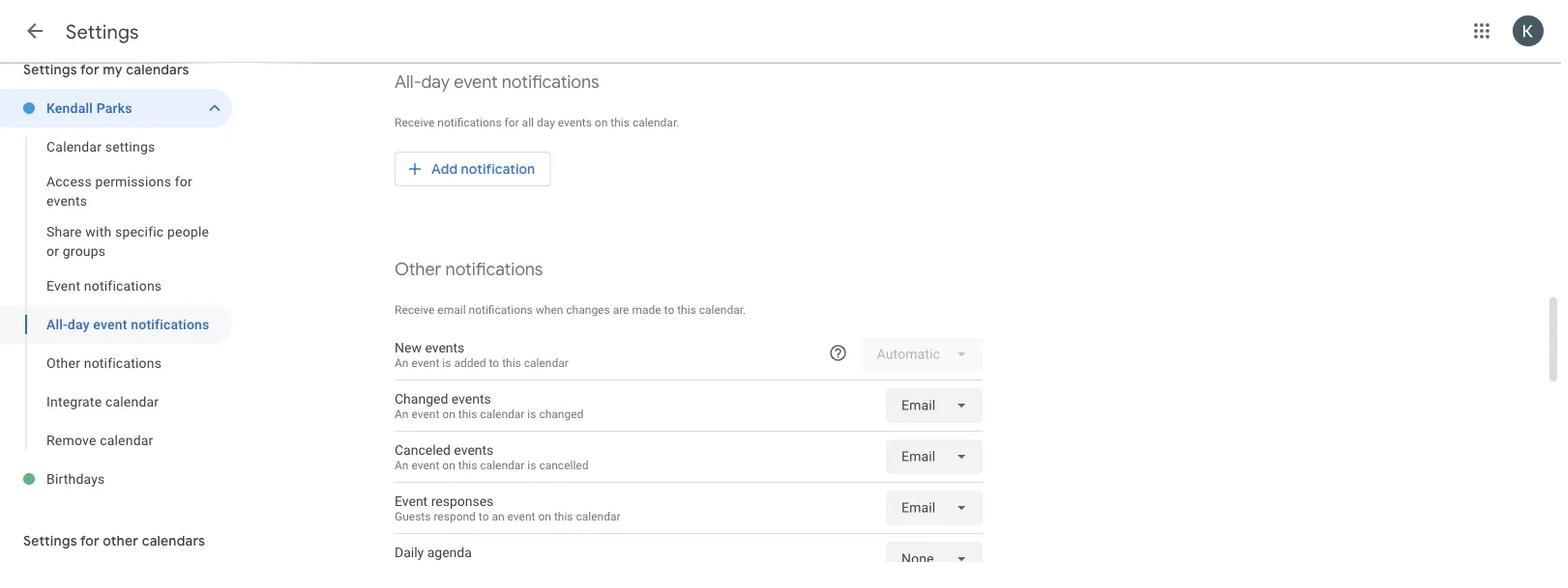 Task type: vqa. For each thing, say whether or not it's contained in the screenshot.
the topmost the Other
yes



Task type: describe. For each thing, give the bounding box(es) containing it.
is inside new events an event is added to this calendar
[[442, 356, 451, 370]]

notifications up new events an event is added to this calendar
[[469, 304, 533, 317]]

group containing calendar settings
[[0, 128, 232, 460]]

day inside settings for my calendars 'tree'
[[68, 317, 90, 333]]

changed events an event on this calendar is changed
[[395, 392, 584, 421]]

birthdays link
[[46, 460, 232, 499]]

settings for settings for other calendars
[[23, 533, 77, 550]]

go back image
[[23, 19, 46, 43]]

guests
[[395, 510, 431, 524]]

1 horizontal spatial day
[[421, 71, 450, 93]]

integrate calendar
[[46, 394, 159, 410]]

this inside new events an event is added to this calendar
[[502, 356, 521, 370]]

calendar settings
[[46, 139, 155, 155]]

cancelled
[[539, 459, 589, 472]]

all
[[522, 116, 534, 130]]

added
[[454, 356, 486, 370]]

canceled
[[395, 443, 451, 459]]

this inside 'canceled events an event on this calendar is cancelled'
[[458, 459, 477, 472]]

daily agenda
[[395, 545, 472, 561]]

event for event responses guests respond to an event on this calendar
[[395, 494, 428, 510]]

events for changed events
[[452, 392, 491, 407]]

remove
[[46, 433, 96, 449]]

with
[[85, 224, 112, 240]]

event inside changed events an event on this calendar is changed
[[411, 407, 439, 421]]

for left other
[[80, 533, 99, 550]]

kendall parks
[[46, 100, 132, 116]]

on inside event responses guests respond to an event on this calendar
[[538, 510, 551, 524]]

email
[[438, 304, 466, 317]]

calendar up remove calendar
[[105, 394, 159, 410]]

this right all on the top
[[611, 116, 630, 130]]

1 vertical spatial day
[[537, 116, 555, 130]]

people
[[167, 224, 209, 240]]

settings for settings
[[66, 19, 139, 44]]

integrate
[[46, 394, 102, 410]]

to inside new events an event is added to this calendar
[[489, 356, 499, 370]]

responses
[[431, 494, 494, 510]]

is for changed events
[[528, 407, 536, 421]]

new
[[395, 340, 422, 356]]

on inside 'canceled events an event on this calendar is cancelled'
[[442, 459, 455, 472]]

notifications down event notifications
[[131, 317, 209, 333]]

event inside settings for my calendars 'tree'
[[93, 317, 127, 333]]

parks
[[96, 100, 132, 116]]

1 horizontal spatial all-
[[395, 71, 421, 93]]

share
[[46, 224, 82, 240]]

add notification
[[431, 161, 535, 178]]

daily
[[395, 545, 424, 561]]

1 horizontal spatial all-day event notifications
[[395, 71, 599, 93]]

agenda
[[427, 545, 472, 561]]

on right all on the top
[[595, 116, 608, 130]]

event notifications
[[46, 278, 162, 294]]

permissions
[[95, 174, 171, 190]]

to inside event responses guests respond to an event on this calendar
[[479, 510, 489, 524]]

made
[[632, 304, 661, 317]]

event responses guests respond to an event on this calendar
[[395, 494, 621, 524]]

events for canceled events
[[454, 443, 494, 459]]

access permissions for events
[[46, 174, 192, 209]]

other
[[103, 533, 138, 550]]

notifications up receive notifications for all day events on this calendar.
[[502, 71, 599, 93]]

all- inside settings for my calendars 'tree'
[[46, 317, 68, 333]]

receive for all-
[[395, 116, 435, 130]]

this inside event responses guests respond to an event on this calendar
[[554, 510, 573, 524]]



Task type: locate. For each thing, give the bounding box(es) containing it.
settings
[[105, 139, 155, 155]]

calendars right other
[[142, 533, 205, 550]]

receive for other
[[395, 304, 435, 317]]

this right made at the bottom of the page
[[677, 304, 696, 317]]

calendar inside changed events an event on this calendar is changed
[[480, 407, 525, 421]]

0 vertical spatial is
[[442, 356, 451, 370]]

other notifications up integrate calendar
[[46, 355, 162, 371]]

all-day event notifications down event notifications
[[46, 317, 209, 333]]

remove calendar
[[46, 433, 153, 449]]

0 horizontal spatial day
[[68, 317, 90, 333]]

on right the an
[[538, 510, 551, 524]]

2 vertical spatial to
[[479, 510, 489, 524]]

event down or
[[46, 278, 80, 294]]

1 vertical spatial settings
[[23, 61, 77, 78]]

this inside changed events an event on this calendar is changed
[[458, 407, 477, 421]]

events inside access permissions for events
[[46, 193, 87, 209]]

settings for my calendars tree
[[0, 89, 232, 499]]

settings down go back image
[[23, 61, 77, 78]]

for
[[80, 61, 99, 78], [504, 116, 519, 130], [175, 174, 192, 190], [80, 533, 99, 550]]

1 horizontal spatial calendar.
[[699, 304, 746, 317]]

0 vertical spatial other notifications
[[395, 259, 543, 281]]

to right made at the bottom of the page
[[664, 304, 674, 317]]

calendar up birthdays tree item
[[100, 433, 153, 449]]

events for new events
[[425, 340, 465, 356]]

an for changed events
[[395, 407, 409, 421]]

receive email notifications when changes are made to this calendar.
[[395, 304, 746, 317]]

2 an from the top
[[395, 407, 409, 421]]

add notification button
[[395, 146, 551, 192]]

is
[[442, 356, 451, 370], [528, 407, 536, 421], [528, 459, 536, 472]]

0 vertical spatial event
[[46, 278, 80, 294]]

events right all on the top
[[558, 116, 592, 130]]

receive notifications for all day events on this calendar.
[[395, 116, 679, 130]]

settings for my calendars
[[23, 61, 189, 78]]

is left cancelled
[[528, 459, 536, 472]]

share with specific people or groups
[[46, 224, 209, 259]]

kendall parks tree item
[[0, 89, 232, 128]]

events
[[558, 116, 592, 130], [46, 193, 87, 209], [425, 340, 465, 356], [452, 392, 491, 407], [454, 443, 494, 459]]

changed
[[539, 407, 584, 421]]

0 horizontal spatial event
[[46, 278, 80, 294]]

1 vertical spatial calendars
[[142, 533, 205, 550]]

0 vertical spatial calendars
[[126, 61, 189, 78]]

calendars for settings for my calendars
[[126, 61, 189, 78]]

event up receive notifications for all day events on this calendar.
[[454, 71, 498, 93]]

1 an from the top
[[395, 356, 409, 370]]

0 vertical spatial to
[[664, 304, 674, 317]]

1 vertical spatial event
[[395, 494, 428, 510]]

event inside settings for my calendars 'tree'
[[46, 278, 80, 294]]

receive up add
[[395, 116, 435, 130]]

2 horizontal spatial day
[[537, 116, 555, 130]]

1 horizontal spatial other notifications
[[395, 259, 543, 281]]

other notifications up the email
[[395, 259, 543, 281]]

calendar inside event responses guests respond to an event on this calendar
[[576, 510, 621, 524]]

0 vertical spatial settings
[[66, 19, 139, 44]]

other
[[395, 259, 441, 281], [46, 355, 80, 371]]

canceled events an event on this calendar is cancelled
[[395, 443, 589, 472]]

on up responses
[[442, 459, 455, 472]]

is left changed
[[528, 407, 536, 421]]

for right permissions
[[175, 174, 192, 190]]

new events an event is added to this calendar
[[395, 340, 569, 370]]

to left the an
[[479, 510, 489, 524]]

this
[[611, 116, 630, 130], [677, 304, 696, 317], [502, 356, 521, 370], [458, 407, 477, 421], [458, 459, 477, 472], [554, 510, 573, 524]]

when
[[536, 304, 563, 317]]

this down cancelled
[[554, 510, 573, 524]]

0 vertical spatial all-
[[395, 71, 421, 93]]

event for event notifications
[[46, 278, 80, 294]]

events inside changed events an event on this calendar is changed
[[452, 392, 491, 407]]

notifications up the add notification button at top
[[438, 116, 502, 130]]

settings up settings for my calendars
[[66, 19, 139, 44]]

0 vertical spatial an
[[395, 356, 409, 370]]

events down access
[[46, 193, 87, 209]]

an for new events
[[395, 356, 409, 370]]

groups
[[63, 243, 106, 259]]

other up the "integrate"
[[46, 355, 80, 371]]

2 vertical spatial an
[[395, 459, 409, 472]]

None field
[[886, 389, 983, 424], [886, 440, 983, 475], [886, 491, 983, 526], [886, 543, 983, 563], [886, 389, 983, 424], [886, 440, 983, 475], [886, 491, 983, 526], [886, 543, 983, 563]]

day right all on the top
[[537, 116, 555, 130]]

an for canceled events
[[395, 459, 409, 472]]

event inside 'canceled events an event on this calendar is cancelled'
[[411, 459, 439, 472]]

2 vertical spatial day
[[68, 317, 90, 333]]

an up the changed
[[395, 356, 409, 370]]

are
[[613, 304, 629, 317]]

notifications up the email
[[445, 259, 543, 281]]

1 vertical spatial an
[[395, 407, 409, 421]]

an up guests
[[395, 459, 409, 472]]

receive left the email
[[395, 304, 435, 317]]

2 vertical spatial settings
[[23, 533, 77, 550]]

respond
[[434, 510, 476, 524]]

1 vertical spatial receive
[[395, 304, 435, 317]]

event inside event responses guests respond to an event on this calendar
[[395, 494, 428, 510]]

all-day event notifications
[[395, 71, 599, 93], [46, 317, 209, 333]]

1 receive from the top
[[395, 116, 435, 130]]

notification
[[461, 161, 535, 178]]

settings down "birthdays" at bottom left
[[23, 533, 77, 550]]

all-day event notifications inside settings for my calendars 'tree'
[[46, 317, 209, 333]]

events down added
[[452, 392, 491, 407]]

event inside new events an event is added to this calendar
[[411, 356, 439, 370]]

1 vertical spatial other
[[46, 355, 80, 371]]

add
[[431, 161, 458, 178]]

settings for other calendars
[[23, 533, 205, 550]]

all-
[[395, 71, 421, 93], [46, 317, 68, 333]]

is for canceled events
[[528, 459, 536, 472]]

day
[[421, 71, 450, 93], [537, 116, 555, 130], [68, 317, 90, 333]]

group
[[0, 128, 232, 460]]

0 vertical spatial day
[[421, 71, 450, 93]]

event
[[46, 278, 80, 294], [395, 494, 428, 510]]

notifications up integrate calendar
[[84, 355, 162, 371]]

for inside access permissions for events
[[175, 174, 192, 190]]

calendar inside 'canceled events an event on this calendar is cancelled'
[[480, 459, 525, 472]]

0 vertical spatial all-day event notifications
[[395, 71, 599, 93]]

on inside changed events an event on this calendar is changed
[[442, 407, 455, 421]]

calendar up 'canceled events an event on this calendar is cancelled'
[[480, 407, 525, 421]]

calendar inside new events an event is added to this calendar
[[524, 356, 569, 370]]

calendar down when
[[524, 356, 569, 370]]

all-day event notifications up all on the top
[[395, 71, 599, 93]]

access
[[46, 174, 92, 190]]

event right the an
[[507, 510, 535, 524]]

this up responses
[[458, 459, 477, 472]]

1 vertical spatial is
[[528, 407, 536, 421]]

2 receive from the top
[[395, 304, 435, 317]]

0 horizontal spatial other
[[46, 355, 80, 371]]

settings for settings for my calendars
[[23, 61, 77, 78]]

is left added
[[442, 356, 451, 370]]

calendar up event responses guests respond to an event on this calendar at the bottom left of page
[[480, 459, 525, 472]]

event up the changed
[[411, 356, 439, 370]]

kendall
[[46, 100, 93, 116]]

1 vertical spatial other notifications
[[46, 355, 162, 371]]

an
[[395, 356, 409, 370], [395, 407, 409, 421], [395, 459, 409, 472]]

notifications down share with specific people or groups at the top of the page
[[84, 278, 162, 294]]

calendar down cancelled
[[576, 510, 621, 524]]

day up add
[[421, 71, 450, 93]]

is inside 'canceled events an event on this calendar is cancelled'
[[528, 459, 536, 472]]

an inside changed events an event on this calendar is changed
[[395, 407, 409, 421]]

events inside new events an event is added to this calendar
[[425, 340, 465, 356]]

to right added
[[489, 356, 499, 370]]

events inside 'canceled events an event on this calendar is cancelled'
[[454, 443, 494, 459]]

0 vertical spatial other
[[395, 259, 441, 281]]

other notifications
[[395, 259, 543, 281], [46, 355, 162, 371]]

changed
[[395, 392, 448, 407]]

other up the email
[[395, 259, 441, 281]]

other notifications inside group
[[46, 355, 162, 371]]

settings
[[66, 19, 139, 44], [23, 61, 77, 78], [23, 533, 77, 550]]

receive
[[395, 116, 435, 130], [395, 304, 435, 317]]

event left the "respond"
[[395, 494, 428, 510]]

to
[[664, 304, 674, 317], [489, 356, 499, 370], [479, 510, 489, 524]]

for left my
[[80, 61, 99, 78]]

3 an from the top
[[395, 459, 409, 472]]

0 horizontal spatial all-day event notifications
[[46, 317, 209, 333]]

calendar.
[[632, 116, 679, 130], [699, 304, 746, 317]]

specific
[[115, 224, 164, 240]]

calendars for settings for other calendars
[[142, 533, 205, 550]]

calendars right my
[[126, 61, 189, 78]]

an inside 'canceled events an event on this calendar is cancelled'
[[395, 459, 409, 472]]

an inside new events an event is added to this calendar
[[395, 356, 409, 370]]

or
[[46, 243, 59, 259]]

on up canceled
[[442, 407, 455, 421]]

calendars
[[126, 61, 189, 78], [142, 533, 205, 550]]

other inside settings for my calendars 'tree'
[[46, 355, 80, 371]]

1 vertical spatial all-day event notifications
[[46, 317, 209, 333]]

2 vertical spatial is
[[528, 459, 536, 472]]

my
[[103, 61, 123, 78]]

0 vertical spatial receive
[[395, 116, 435, 130]]

calendar
[[524, 356, 569, 370], [105, 394, 159, 410], [480, 407, 525, 421], [100, 433, 153, 449], [480, 459, 525, 472], [576, 510, 621, 524]]

0 horizontal spatial all-
[[46, 317, 68, 333]]

events right new
[[425, 340, 465, 356]]

event down event notifications
[[93, 317, 127, 333]]

an
[[492, 510, 505, 524]]

1 vertical spatial all-
[[46, 317, 68, 333]]

event up canceled
[[411, 407, 439, 421]]

this right the changed
[[458, 407, 477, 421]]

event up responses
[[411, 459, 439, 472]]

birthdays
[[46, 472, 105, 488]]

day down event notifications
[[68, 317, 90, 333]]

1 horizontal spatial other
[[395, 259, 441, 281]]

1 horizontal spatial event
[[395, 494, 428, 510]]

this right added
[[502, 356, 521, 370]]

events down changed events an event on this calendar is changed
[[454, 443, 494, 459]]

event
[[454, 71, 498, 93], [93, 317, 127, 333], [411, 356, 439, 370], [411, 407, 439, 421], [411, 459, 439, 472], [507, 510, 535, 524]]

notifications
[[502, 71, 599, 93], [438, 116, 502, 130], [445, 259, 543, 281], [84, 278, 162, 294], [469, 304, 533, 317], [131, 317, 209, 333], [84, 355, 162, 371]]

0 horizontal spatial calendar.
[[632, 116, 679, 130]]

an up canceled
[[395, 407, 409, 421]]

0 vertical spatial calendar.
[[632, 116, 679, 130]]

birthdays tree item
[[0, 460, 232, 499]]

on
[[595, 116, 608, 130], [442, 407, 455, 421], [442, 459, 455, 472], [538, 510, 551, 524]]

1 vertical spatial calendar.
[[699, 304, 746, 317]]

1 vertical spatial to
[[489, 356, 499, 370]]

settings heading
[[66, 19, 139, 44]]

changes
[[566, 304, 610, 317]]

for left all on the top
[[504, 116, 519, 130]]

is inside changed events an event on this calendar is changed
[[528, 407, 536, 421]]

event inside event responses guests respond to an event on this calendar
[[507, 510, 535, 524]]

0 horizontal spatial other notifications
[[46, 355, 162, 371]]

calendar
[[46, 139, 102, 155]]



